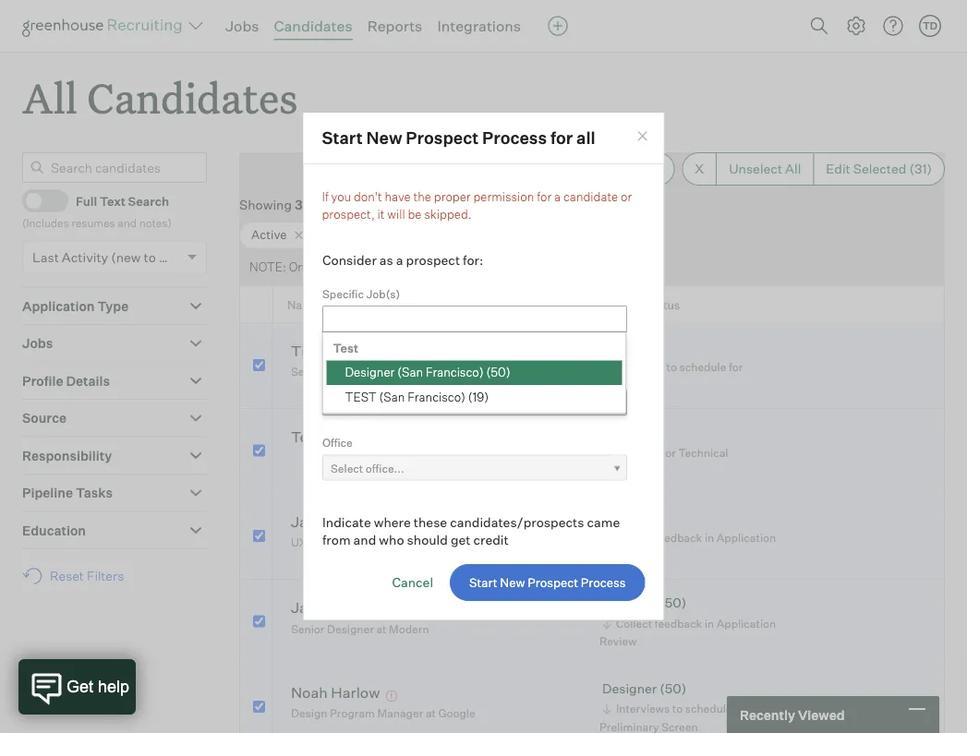 Task type: locate. For each thing, give the bounding box(es) containing it.
schedule up screen
[[685, 702, 732, 716]]

candidate right 31
[[311, 197, 371, 213]]

jobs left the candidates link
[[225, 17, 259, 35]]

1 vertical spatial jobs
[[22, 336, 53, 352]]

0 vertical spatial review
[[600, 550, 637, 563]]

a down add candidate link
[[555, 189, 561, 204]]

0 vertical spatial collect
[[616, 532, 652, 545]]

at left modern
[[376, 623, 387, 637]]

test inside test (19) 2 to-dos for technical interview
[[603, 424, 637, 440]]

new
[[366, 128, 402, 148]]

application inside 'test (19) collect feedback in application review'
[[717, 532, 776, 545]]

(19) inside test (19) interview to schedule for debrief
[[640, 339, 663, 355]]

0 vertical spatial candidates
[[274, 17, 353, 35]]

test inside option
[[345, 389, 377, 404]]

1 senior from the top
[[291, 365, 325, 379]]

0 vertical spatial all
[[22, 70, 77, 125]]

(19) up dos at the bottom right
[[640, 424, 663, 440]]

0 vertical spatial jobs
[[225, 17, 259, 35]]

you right "if"
[[331, 189, 351, 204]]

None submit
[[450, 564, 645, 601]]

test down department
[[345, 389, 377, 404]]

1 vertical spatial (50)
[[660, 595, 687, 611]]

search image
[[809, 15, 831, 37]]

for inside test (19) interview to schedule for debrief
[[729, 361, 743, 374]]

0 vertical spatial select
[[330, 397, 363, 411]]

collect feedback in application review link up designer (50) interviews to schedule for preliminary screen
[[600, 615, 776, 651]]

at
[[401, 365, 411, 379], [376, 536, 386, 550], [376, 623, 387, 637], [426, 707, 436, 721]]

1 in from the top
[[705, 532, 715, 545]]

0 vertical spatial to
[[144, 249, 156, 265]]

2 collect feedback in application review link from the top
[[600, 615, 776, 651]]

none text field inside start new prospect process for all 'dialog'
[[323, 308, 621, 331]]

2 vertical spatial to
[[672, 702, 683, 716]]

test up the debrief
[[603, 339, 637, 355]]

feedback inside 'designer (50) collect feedback in application review'
[[655, 617, 703, 631]]

don't
[[354, 189, 382, 204]]

0 vertical spatial (50)
[[486, 365, 511, 380]]

2 review from the top
[[600, 635, 637, 649]]

application for designer (50)
[[717, 617, 776, 631]]

collect inside 'designer (50) collect feedback in application review'
[[616, 617, 652, 631]]

greenhouse recruiting image
[[22, 15, 189, 37]]

1 vertical spatial application
[[717, 532, 776, 545]]

at inside jacob rogers ux/ui designer at anyway, inc.
[[376, 536, 386, 550]]

test up 2
[[603, 424, 637, 440]]

test (san francisco) (19) option
[[327, 385, 622, 410]]

checkmark image
[[30, 194, 44, 207]]

schedule down job/status
[[680, 361, 727, 374]]

designer inside designer (50) interviews to schedule for preliminary screen
[[603, 681, 657, 697]]

1 vertical spatial collect feedback in application review link
[[600, 615, 776, 651]]

candidate
[[564, 189, 618, 204], [311, 197, 371, 213]]

1 vertical spatial in
[[705, 617, 715, 631]]

(san for test
[[379, 389, 405, 404]]

tasks
[[76, 485, 113, 501]]

candidate reports are now available! apply filters and select "view in app" element
[[352, 153, 521, 186]]

(50) down 'test (19) collect feedback in application review'
[[660, 595, 687, 611]]

(50) up the interviews to schedule for preliminary screen link
[[660, 681, 687, 697]]

in down 'test (19) collect feedback in application review'
[[705, 617, 715, 631]]

senior down tim at the left top of the page
[[291, 365, 325, 379]]

select inside 'link'
[[330, 462, 363, 476]]

francisco) for (50)
[[426, 365, 484, 380]]

1 vertical spatial you
[[481, 260, 501, 275]]

1 horizontal spatial a
[[555, 189, 561, 204]]

collect up the interviews
[[616, 617, 652, 631]]

indicate
[[322, 514, 371, 530]]

schedule inside designer (50) interviews to schedule for preliminary screen
[[685, 702, 732, 716]]

in down the technical
[[705, 532, 715, 545]]

schedule for (19)
[[680, 361, 727, 374]]

(19) inside 'test (19) collect feedback in application review'
[[640, 510, 663, 526]]

None text field
[[323, 308, 621, 331]]

office
[[322, 436, 352, 450]]

in for (19)
[[705, 532, 715, 545]]

source
[[22, 410, 67, 427]]

1 horizontal spatial you
[[481, 260, 501, 275]]

a follow-up was set for sep 22, 2023 for noah harlow image
[[383, 691, 400, 702]]

(19) down designer (san francisco) (50) option
[[468, 389, 489, 404]]

1 vertical spatial select
[[330, 462, 363, 476]]

review up the interviews
[[600, 635, 637, 649]]

(50) inside 'designer (50) collect feedback in application review'
[[660, 595, 687, 611]]

candidates link
[[274, 17, 353, 35]]

at left rsa
[[401, 365, 411, 379]]

rogers
[[336, 513, 386, 532]]

test inside test (19) interview to schedule for debrief
[[603, 339, 637, 355]]

office...
[[365, 462, 404, 476]]

search
[[128, 194, 169, 208]]

all right unselect
[[786, 161, 802, 177]]

technical
[[679, 446, 729, 460]]

2 feedback from the top
[[655, 617, 703, 631]]

1 horizontal spatial candidate
[[564, 189, 618, 204]]

review inside 'designer (50) collect feedback in application review'
[[600, 635, 637, 649]]

tim
[[291, 342, 319, 361]]

as
[[379, 252, 393, 268]]

0 vertical spatial schedule
[[680, 361, 727, 374]]

jobs link
[[225, 17, 259, 35]]

1 vertical spatial a
[[396, 252, 403, 268]]

to left old)
[[144, 249, 156, 265]]

to up screen
[[672, 702, 683, 716]]

edit selected (31) link
[[814, 153, 945, 186]]

candidates down "jobs" link
[[87, 70, 298, 125]]

have up will
[[385, 189, 411, 204]]

(19) inside test (19) 2 to-dos for technical interview
[[640, 424, 663, 440]]

and
[[118, 216, 137, 230], [353, 532, 376, 548]]

old)
[[159, 249, 183, 265]]

proper
[[434, 189, 471, 204]]

(50) down test option
[[486, 365, 511, 380]]

1 vertical spatial senior
[[291, 623, 325, 637]]

full
[[76, 194, 97, 208]]

0 vertical spatial application
[[22, 298, 95, 314]]

and down text on the left top of the page
[[118, 216, 137, 230]]

senior designer at modern
[[291, 623, 429, 637]]

0 horizontal spatial and
[[118, 216, 137, 230]]

jacob
[[291, 513, 333, 532]]

candidate down add candidate link
[[564, 189, 618, 204]]

select down department
[[330, 397, 363, 411]]

test for test (19) interview to schedule for debrief
[[603, 339, 637, 355]]

last activity (new to old) option
[[32, 249, 183, 265]]

td button
[[916, 11, 945, 41]]

1 horizontal spatial and
[[353, 532, 376, 548]]

feedback down 2 to-dos for technical interview link
[[655, 532, 703, 545]]

edit
[[532, 260, 554, 275]]

interview up the debrief
[[616, 361, 664, 374]]

2
[[616, 446, 623, 460]]

applications
[[374, 197, 448, 213]]

0 vertical spatial and
[[118, 216, 137, 230]]

1 vertical spatial all
[[786, 161, 802, 177]]

2 vertical spatial (50)
[[660, 681, 687, 697]]

(50) inside designer (50) interviews to schedule for preliminary screen
[[660, 681, 687, 697]]

1 vertical spatial (san
[[379, 389, 405, 404]]

senior down janet
[[291, 623, 325, 637]]

1 horizontal spatial have
[[504, 260, 530, 275]]

0 vertical spatial have
[[385, 189, 411, 204]]

cancel link
[[392, 575, 433, 591]]

2 in from the top
[[705, 617, 715, 631]]

tim burton senior civil engineer at rsa engineering
[[291, 342, 502, 379]]

designer
[[345, 365, 395, 380], [326, 536, 373, 550], [603, 595, 657, 611], [327, 623, 374, 637], [603, 681, 657, 697]]

application inside 'designer (50) collect feedback in application review'
[[717, 617, 776, 631]]

reports link
[[367, 17, 423, 35]]

resumes
[[72, 216, 115, 230]]

screen
[[662, 720, 698, 734]]

harlow
[[331, 684, 380, 702]]

designer inside option
[[345, 365, 395, 380]]

permissions.
[[556, 260, 627, 275]]

notes)
[[139, 216, 172, 230]]

you
[[331, 189, 351, 204], [481, 260, 501, 275]]

(50) for harlow
[[660, 681, 687, 697]]

to for interviews
[[672, 702, 683, 716]]

responsibility
[[22, 448, 112, 464]]

and inside full text search (includes resumes and notes)
[[118, 216, 137, 230]]

have inside the if you don't have the proper permission for a candidate or prospect, it will be skipped.
[[385, 189, 411, 204]]

0 vertical spatial collect feedback in application review link
[[600, 530, 776, 565]]

collect inside 'test (19) collect feedback in application review'
[[616, 532, 652, 545]]

Search candidates field
[[22, 153, 207, 183]]

review down came
[[600, 550, 637, 563]]

designer inside jacob rogers ux/ui designer at anyway, inc.
[[326, 536, 373, 550]]

0 vertical spatial (san
[[397, 365, 423, 380]]

francisco)
[[426, 365, 484, 380], [408, 389, 466, 404]]

(san up test (san francisco) (19)
[[397, 365, 423, 380]]

all down 'greenhouse recruiting' image
[[22, 70, 77, 125]]

at inside the tim burton senior civil engineer at rsa engineering
[[401, 365, 411, 379]]

2 select from the top
[[330, 462, 363, 476]]

jobs up profile
[[22, 336, 53, 352]]

1 collect feedback in application review link from the top
[[600, 530, 776, 565]]

have left edit
[[504, 260, 530, 275]]

program
[[330, 707, 375, 721]]

collect down came
[[616, 532, 652, 545]]

test (san francisco) (19)
[[345, 389, 489, 404]]

(san for designer
[[397, 365, 423, 380]]

0 vertical spatial you
[[331, 189, 351, 204]]

viewed
[[798, 707, 845, 723]]

feedback up designer (50) interviews to schedule for preliminary screen
[[655, 617, 703, 631]]

to down job/status
[[667, 361, 677, 374]]

1 vertical spatial feedback
[[655, 617, 703, 631]]

designer down came
[[603, 595, 657, 611]]

rsa
[[414, 365, 436, 379]]

designer for designer (san francisco) (50)
[[345, 365, 395, 380]]

0 vertical spatial senior
[[291, 365, 325, 379]]

permission
[[474, 189, 534, 204]]

in inside 'designer (50) collect feedback in application review'
[[705, 617, 715, 631]]

schedule
[[680, 361, 727, 374], [685, 702, 732, 716]]

designer inside 'designer (50) collect feedback in application review'
[[603, 595, 657, 611]]

0 horizontal spatial you
[[331, 189, 351, 204]]

testy tester
[[291, 428, 377, 446]]

tim burton link
[[291, 342, 369, 363]]

testy tester link
[[291, 428, 377, 449]]

review inside 'test (19) collect feedback in application review'
[[600, 550, 637, 563]]

jacob rogers link
[[291, 513, 386, 534]]

designer (san francisco) (50) option
[[327, 361, 622, 385]]

designer down indicate
[[326, 536, 373, 550]]

0 horizontal spatial have
[[385, 189, 411, 204]]

0 vertical spatial interview
[[616, 361, 664, 374]]

1 horizontal spatial jobs
[[225, 17, 259, 35]]

at down where
[[376, 536, 386, 550]]

(19) up interview to schedule for debrief link
[[640, 339, 663, 355]]

feedback inside 'test (19) collect feedback in application review'
[[655, 532, 703, 545]]

full text search (includes resumes and notes)
[[22, 194, 172, 230]]

francisco) down designer (san francisco) (50)
[[408, 389, 466, 404]]

candidates
[[274, 17, 353, 35], [87, 70, 298, 125]]

0 horizontal spatial candidate
[[311, 197, 371, 213]]

you right which
[[481, 260, 501, 275]]

1 vertical spatial and
[[353, 532, 376, 548]]

(50) for wong
[[660, 595, 687, 611]]

to inside designer (50) interviews to schedule for preliminary screen
[[672, 702, 683, 716]]

test option
[[327, 336, 622, 361]]

1 review from the top
[[600, 550, 637, 563]]

1 vertical spatial francisco)
[[408, 389, 466, 404]]

2 collect from the top
[[616, 617, 652, 631]]

1 collect from the top
[[616, 532, 652, 545]]

candidate
[[593, 161, 655, 177]]

collect feedback in application review link up 'designer (50) collect feedback in application review'
[[600, 530, 776, 565]]

and down rogers
[[353, 532, 376, 548]]

1 feedback from the top
[[655, 532, 703, 545]]

interview down 2
[[600, 464, 648, 478]]

None checkbox
[[253, 359, 265, 371], [253, 445, 265, 457], [253, 701, 265, 713], [253, 359, 265, 371], [253, 445, 265, 457], [253, 701, 265, 713]]

test down 2
[[603, 510, 637, 526]]

google
[[439, 707, 476, 721]]

select down "office"
[[330, 462, 363, 476]]

(19) right came
[[640, 510, 663, 526]]

0 vertical spatial feedback
[[655, 532, 703, 545]]

francisco) down test option
[[426, 365, 484, 380]]

candidates right "jobs" link
[[274, 17, 353, 35]]

test inside 'test (19) collect feedback in application review'
[[603, 510, 637, 526]]

0 vertical spatial francisco)
[[426, 365, 484, 380]]

1 vertical spatial review
[[600, 635, 637, 649]]

a right as
[[396, 252, 403, 268]]

report
[[434, 161, 475, 177]]

2 vertical spatial application
[[717, 617, 776, 631]]

test (19) interview to schedule for debrief
[[600, 339, 743, 392]]

came
[[587, 514, 620, 530]]

td
[[923, 19, 938, 32]]

none submit inside start new prospect process for all 'dialog'
[[450, 564, 645, 601]]

pipeline tasks
[[22, 485, 113, 501]]

test (19) collect feedback in application review
[[600, 510, 776, 563]]

0 horizontal spatial all
[[22, 70, 77, 125]]

generate
[[375, 161, 431, 177]]

last activity (new to old)
[[32, 249, 183, 265]]

1 vertical spatial interview
[[600, 464, 648, 478]]

(new
[[111, 249, 141, 265]]

designer down or:
[[345, 365, 395, 380]]

select office... link
[[322, 455, 627, 482]]

candidate inside the if you don't have the proper permission for a candidate or prospect, it will be skipped.
[[564, 189, 618, 204]]

start new prospect process for all dialog
[[303, 112, 665, 711]]

1 select from the top
[[330, 397, 363, 411]]

jobs
[[225, 17, 259, 35], [22, 336, 53, 352]]

schedule inside test (19) interview to schedule for debrief
[[680, 361, 727, 374]]

1 vertical spatial collect
[[616, 617, 652, 631]]

to inside test (19) interview to schedule for debrief
[[667, 361, 677, 374]]

select
[[330, 397, 363, 411], [330, 462, 363, 476]]

collect feedback in application review link
[[600, 530, 776, 565], [600, 615, 776, 651]]

reports
[[367, 17, 423, 35]]

in inside 'test (19) collect feedback in application review'
[[705, 532, 715, 545]]

0 vertical spatial a
[[555, 189, 561, 204]]

to-
[[625, 446, 641, 460]]

(san down engineer
[[379, 389, 405, 404]]

and inside indicate where these candidates/prospects came from and who should get credit
[[353, 532, 376, 548]]

1 vertical spatial to
[[667, 361, 677, 374]]

0 vertical spatial in
[[705, 532, 715, 545]]

0 horizontal spatial a
[[396, 252, 403, 268]]

interview inside test (19) interview to schedule for debrief
[[616, 361, 664, 374]]

1 vertical spatial schedule
[[685, 702, 732, 716]]

reset filters button
[[22, 559, 133, 594]]

to
[[144, 249, 156, 265], [667, 361, 677, 374], [672, 702, 683, 716]]

anyway,
[[388, 536, 432, 550]]

name
[[287, 298, 319, 312]]

collect for test
[[616, 532, 652, 545]]

preliminary
[[600, 720, 659, 734]]

designer up the interviews
[[603, 681, 657, 697]]

in
[[705, 532, 715, 545], [705, 617, 715, 631]]

None checkbox
[[253, 530, 265, 542], [253, 616, 265, 628], [253, 530, 265, 542], [253, 616, 265, 628]]



Task type: vqa. For each thing, say whether or not it's contained in the screenshot.
the Calendly
no



Task type: describe. For each thing, give the bounding box(es) containing it.
designer for designer (50) collect feedback in application review
[[603, 595, 657, 611]]

(19) for test (19) 2 to-dos for technical interview
[[640, 424, 663, 440]]

education
[[22, 523, 86, 539]]

text
[[100, 194, 126, 208]]

manager
[[378, 707, 423, 721]]

0 horizontal spatial jobs
[[22, 336, 53, 352]]

a inside the if you don't have the proper permission for a candidate or prospect, it will be skipped.
[[555, 189, 561, 204]]

janet wong link
[[291, 599, 374, 620]]

to for (new
[[144, 249, 156, 265]]

inc.
[[435, 536, 454, 550]]

application type
[[22, 298, 129, 314]]

filters
[[87, 568, 124, 585]]

select for select office...
[[330, 462, 363, 476]]

or
[[621, 189, 632, 204]]

from
[[322, 532, 350, 548]]

modern
[[389, 623, 429, 637]]

all
[[577, 128, 596, 148]]

(31)
[[910, 161, 932, 177]]

these
[[413, 514, 447, 530]]

job/status
[[620, 298, 680, 312]]

designer for designer (50) interviews to schedule for preliminary screen
[[603, 681, 657, 697]]

prospect,
[[322, 207, 375, 222]]

selected
[[854, 161, 907, 177]]

select department...
[[330, 397, 437, 411]]

to for interview
[[667, 361, 677, 374]]

recently
[[740, 707, 796, 723]]

test
[[333, 340, 359, 355]]

schedule for (50)
[[685, 702, 732, 716]]

designer (50) collect feedback in application review
[[600, 595, 776, 649]]

for inside the if you don't have the proper permission for a candidate or prospect, it will be skipped.
[[537, 189, 552, 204]]

at left google
[[426, 707, 436, 721]]

dos
[[641, 446, 660, 460]]

engineer
[[352, 365, 399, 379]]

design program manager at google
[[291, 707, 476, 721]]

start new prospect process for all
[[322, 128, 596, 148]]

consider as a prospect for:
[[322, 252, 483, 268]]

testy
[[291, 428, 329, 446]]

if you don't have the proper permission for a candidate or prospect, it will be skipped.
[[322, 189, 632, 222]]

job(s)
[[366, 287, 400, 301]]

collect feedback in application review link for (19)
[[600, 530, 776, 565]]

for inside designer (50) interviews to schedule for preliminary screen
[[735, 702, 749, 716]]

noah harlow
[[291, 684, 380, 702]]

review for designer
[[600, 635, 637, 649]]

/
[[349, 343, 355, 358]]

the
[[414, 189, 431, 204]]

civil
[[327, 365, 349, 379]]

2 to-dos for technical interview link
[[600, 444, 729, 480]]

select for select department...
[[330, 397, 363, 411]]

note:
[[250, 260, 286, 275]]

interviews
[[616, 702, 670, 716]]

test for test (19) collect feedback in application review
[[603, 510, 637, 526]]

specific
[[322, 287, 364, 301]]

where
[[374, 514, 411, 530]]

credit
[[473, 532, 508, 548]]

test for test (19) 2 to-dos for technical interview
[[603, 424, 637, 440]]

only
[[289, 260, 314, 275]]

be
[[408, 207, 422, 222]]

janet wong
[[291, 599, 374, 617]]

activity
[[62, 249, 108, 265]]

collect for designer
[[616, 617, 652, 631]]

which
[[446, 260, 479, 275]]

profile
[[22, 373, 63, 389]]

add
[[565, 161, 590, 177]]

feedback for (19)
[[655, 532, 703, 545]]

1 vertical spatial have
[[504, 260, 530, 275]]

test (19) 2 to-dos for technical interview
[[600, 424, 729, 478]]

unselect
[[729, 161, 783, 177]]

reset filters
[[50, 568, 124, 585]]

cancel
[[392, 575, 433, 591]]

department...
[[365, 397, 437, 411]]

burton
[[322, 342, 369, 361]]

active
[[251, 228, 287, 242]]

note: only showing candidates for which you have edit permissions.
[[250, 260, 627, 275]]

prospect
[[406, 128, 479, 148]]

feedback for (50)
[[655, 617, 703, 631]]

review for test
[[600, 550, 637, 563]]

tester
[[332, 428, 377, 446]]

in for (50)
[[705, 617, 715, 631]]

configure image
[[846, 15, 868, 37]]

jacob rogers ux/ui designer at anyway, inc.
[[291, 513, 454, 550]]

1 horizontal spatial all
[[786, 161, 802, 177]]

specific job(s)
[[322, 287, 400, 301]]

integrations
[[437, 17, 521, 35]]

(19) for test (19) collect feedback in application review
[[640, 510, 663, 526]]

showing
[[317, 260, 363, 275]]

designer down wong
[[327, 623, 374, 637]]

2 senior from the top
[[291, 623, 325, 637]]

francisco) for (19)
[[408, 389, 466, 404]]

for inside test (19) 2 to-dos for technical interview
[[662, 446, 676, 460]]

if
[[322, 189, 329, 204]]

(includes
[[22, 216, 69, 230]]

generate report
[[375, 161, 475, 177]]

senior inside the tim burton senior civil engineer at rsa engineering
[[291, 365, 325, 379]]

integrations link
[[437, 17, 521, 35]]

collect feedback in application review link for (50)
[[600, 615, 776, 651]]

all candidates
[[22, 70, 298, 125]]

td button
[[919, 15, 942, 37]]

1 vertical spatial candidates
[[87, 70, 298, 125]]

(19) inside option
[[468, 389, 489, 404]]

and / or:
[[322, 343, 374, 358]]

will
[[387, 207, 405, 222]]

application for test (19)
[[717, 532, 776, 545]]

x link
[[682, 153, 716, 186]]

you inside the if you don't have the proper permission for a candidate or prospect, it will be skipped.
[[331, 189, 351, 204]]

showing 31 candidate applications
[[239, 197, 448, 213]]

interview inside test (19) 2 to-dos for technical interview
[[600, 464, 648, 478]]

internal
[[403, 603, 457, 616]]

details
[[66, 373, 110, 389]]

wong
[[333, 599, 374, 617]]

last
[[32, 249, 59, 265]]

consider
[[322, 252, 376, 268]]

unselect all
[[729, 161, 802, 177]]

prospect
[[406, 252, 460, 268]]

department
[[322, 371, 385, 385]]

(19) for test (19) interview to schedule for debrief
[[640, 339, 663, 355]]

or:
[[358, 343, 374, 358]]

skipped.
[[424, 207, 472, 222]]

interviews to schedule for preliminary screen link
[[600, 701, 749, 734]]

close image
[[635, 129, 650, 144]]

test for test (san francisco) (19)
[[345, 389, 377, 404]]

it
[[378, 207, 385, 222]]

(50) inside designer (san francisco) (50) option
[[486, 365, 511, 380]]

x
[[695, 161, 704, 177]]

engineering
[[439, 365, 502, 379]]



